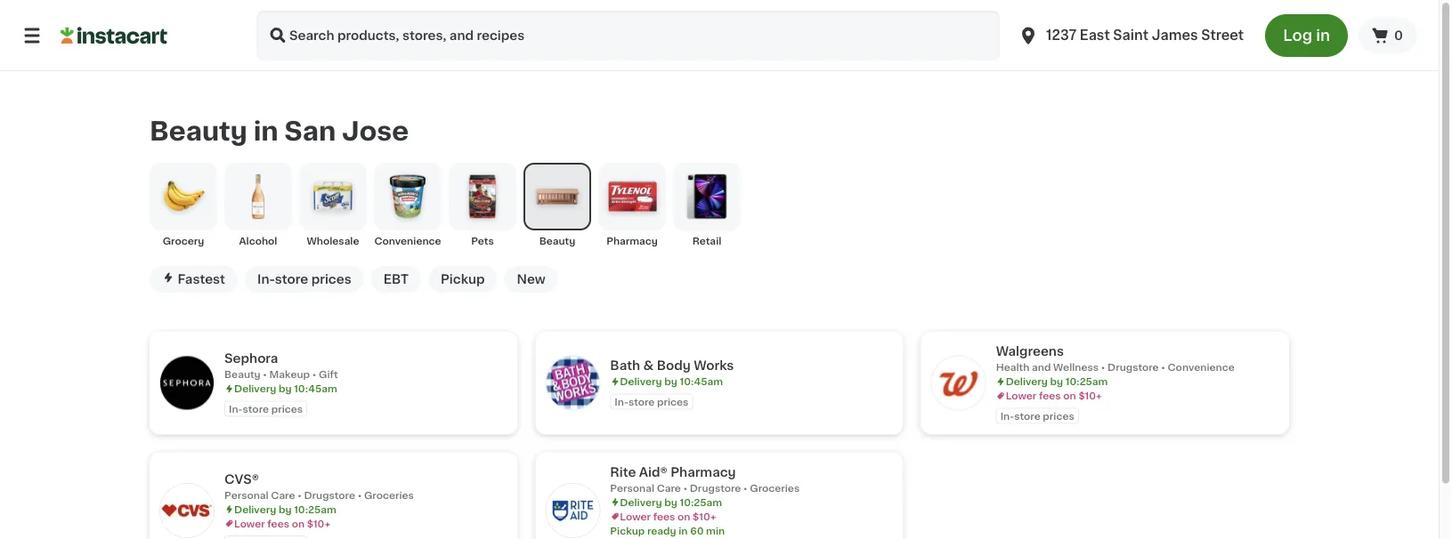 Task type: vqa. For each thing, say whether or not it's contained in the screenshot.
Care to the right
yes



Task type: locate. For each thing, give the bounding box(es) containing it.
1 horizontal spatial pharmacy
[[671, 466, 736, 478]]

1 horizontal spatial fees
[[653, 512, 675, 522]]

lower for rite aid® pharmacy
[[620, 512, 651, 522]]

None search field
[[256, 11, 1000, 61]]

0 horizontal spatial pickup
[[441, 273, 485, 286]]

cvs®
[[224, 473, 259, 486]]

0 horizontal spatial 10:25am
[[294, 505, 336, 514]]

0
[[1394, 29, 1403, 42]]

in- down bath
[[615, 397, 628, 407]]

sephora
[[224, 352, 278, 365]]

2 horizontal spatial $10+
[[1078, 391, 1102, 401]]

1 horizontal spatial in
[[679, 526, 688, 536]]

fees for cvs®
[[267, 519, 289, 529]]

store
[[275, 273, 308, 286], [628, 397, 655, 407], [243, 404, 269, 414], [1014, 411, 1040, 421]]

rite
[[610, 466, 636, 478]]

drugstore inside the cvs® personal care • drugstore • groceries
[[304, 490, 355, 500]]

lower fees on $10+ for rite aid® pharmacy
[[620, 512, 716, 522]]

beauty inside beauty button
[[539, 236, 575, 246]]

beauty down sephora
[[224, 370, 261, 380]]

pickup for pickup ready in 60 min
[[610, 526, 645, 536]]

1 vertical spatial in
[[253, 118, 278, 144]]

1 horizontal spatial 10:25am
[[680, 498, 722, 507]]

wholesale button
[[299, 163, 367, 248]]

in-
[[257, 273, 275, 286], [615, 397, 628, 407], [229, 404, 243, 414], [1000, 411, 1014, 421]]

1 horizontal spatial delivery by 10:25am
[[620, 498, 722, 507]]

fastest button
[[150, 266, 238, 293]]

$10+ for rite aid® pharmacy
[[693, 512, 716, 522]]

1 horizontal spatial on
[[677, 512, 690, 522]]

1 horizontal spatial $10+
[[693, 512, 716, 522]]

0 vertical spatial in
[[1316, 28, 1330, 43]]

delivery
[[620, 377, 662, 387], [1006, 377, 1048, 387], [234, 384, 276, 394], [620, 498, 662, 507], [234, 505, 276, 514]]

2 horizontal spatial 10:25am
[[1066, 377, 1108, 387]]

alcohol button
[[224, 163, 292, 248]]

in right log
[[1316, 28, 1330, 43]]

store down alcohol at left top
[[275, 273, 308, 286]]

beauty for beauty
[[539, 236, 575, 246]]

in for beauty
[[253, 118, 278, 144]]

0 horizontal spatial personal
[[224, 490, 269, 500]]

retail
[[692, 236, 721, 246]]

1 horizontal spatial convenience
[[1168, 363, 1235, 372]]

delivery by 10:25am
[[1006, 377, 1108, 387], [620, 498, 722, 507], [234, 505, 336, 514]]

lower down cvs®
[[234, 519, 265, 529]]

0 horizontal spatial 10:45am
[[294, 384, 337, 394]]

pickup down pets
[[441, 273, 485, 286]]

1 vertical spatial pickup
[[610, 526, 645, 536]]

1 horizontal spatial groceries
[[750, 483, 800, 493]]

by down the cvs® personal care • drugstore • groceries
[[279, 505, 292, 514]]

on up 60
[[677, 512, 690, 522]]

in- down alcohol at left top
[[257, 273, 275, 286]]

lower fees on $10+ for walgreens
[[1006, 391, 1102, 401]]

$10+ for cvs®
[[307, 519, 330, 529]]

in left 60
[[679, 526, 688, 536]]

0 horizontal spatial convenience
[[374, 236, 441, 246]]

care
[[657, 483, 681, 493], [271, 490, 295, 500]]

2 horizontal spatial delivery by 10:25am
[[1006, 377, 1108, 387]]

1237
[[1046, 29, 1077, 42]]

pharmacy inside rite aid® pharmacy personal care • drugstore • groceries
[[671, 466, 736, 478]]

ebt button
[[371, 266, 421, 293]]

1 horizontal spatial drugstore
[[690, 483, 741, 493]]

prices down makeup
[[271, 404, 303, 414]]

lower fees on $10+
[[1006, 391, 1102, 401], [620, 512, 716, 522], [234, 519, 330, 529]]

$10+ for walgreens
[[1078, 391, 1102, 401]]

0 horizontal spatial drugstore
[[304, 490, 355, 500]]

1 vertical spatial pharmacy
[[671, 466, 736, 478]]

pickup for pickup
[[441, 273, 485, 286]]

delivery down cvs®
[[234, 505, 276, 514]]

0 horizontal spatial lower
[[234, 519, 265, 529]]

retail button
[[673, 163, 741, 248]]

1 horizontal spatial care
[[657, 483, 681, 493]]

0 horizontal spatial care
[[271, 490, 295, 500]]

1 horizontal spatial personal
[[610, 483, 654, 493]]

in for log
[[1316, 28, 1330, 43]]

pickup inside button
[[441, 273, 485, 286]]

ready
[[647, 526, 676, 536]]

east
[[1080, 29, 1110, 42]]

10:25am
[[1066, 377, 1108, 387], [680, 498, 722, 507], [294, 505, 336, 514]]

on down the cvs® personal care • drugstore • groceries
[[292, 519, 305, 529]]

0 horizontal spatial in
[[253, 118, 278, 144]]

lower for cvs®
[[234, 519, 265, 529]]

in left san at the top of page
[[253, 118, 278, 144]]

10:25am down "wellness"
[[1066, 377, 1108, 387]]

groceries inside the cvs® personal care • drugstore • groceries
[[364, 490, 414, 500]]

0 horizontal spatial pharmacy
[[606, 236, 658, 246]]

fees
[[1039, 391, 1061, 401], [653, 512, 675, 522], [267, 519, 289, 529]]

lower fees on $10+ down the cvs® personal care • drugstore • groceries
[[234, 519, 330, 529]]

in inside button
[[1316, 28, 1330, 43]]

0 button
[[1359, 18, 1417, 53]]

2 vertical spatial beauty
[[224, 370, 261, 380]]

0 horizontal spatial groceries
[[364, 490, 414, 500]]

log in button
[[1265, 14, 1348, 57]]

in
[[1316, 28, 1330, 43], [253, 118, 278, 144], [679, 526, 688, 536]]

bath & body works image
[[546, 357, 599, 410]]

by for cvs®
[[279, 505, 292, 514]]

delivery by 10:25am down the and
[[1006, 377, 1108, 387]]

fees up ready
[[653, 512, 675, 522]]

0 horizontal spatial lower fees on $10+
[[234, 519, 330, 529]]

0 horizontal spatial on
[[292, 519, 305, 529]]

2 horizontal spatial lower
[[1006, 391, 1037, 401]]

pickup left ready
[[610, 526, 645, 536]]

10:25am down the cvs® personal care • drugstore • groceries
[[294, 505, 336, 514]]

10:45am
[[680, 377, 723, 387], [294, 384, 337, 394]]

pickup button
[[428, 266, 497, 293]]

care inside rite aid® pharmacy personal care • drugstore • groceries
[[657, 483, 681, 493]]

fastest
[[178, 273, 225, 286]]

1 horizontal spatial delivery by 10:45am
[[620, 377, 723, 387]]

delivery down aid®
[[620, 498, 662, 507]]

lower up ready
[[620, 512, 651, 522]]

pets button
[[449, 163, 516, 248]]

10:45am down works
[[680, 377, 723, 387]]

0 vertical spatial pickup
[[441, 273, 485, 286]]

10:45am down 'gift'
[[294, 384, 337, 394]]

bath
[[610, 360, 640, 372]]

delivery by 10:25am for walgreens
[[1006, 377, 1108, 387]]

pharmacy
[[606, 236, 658, 246], [671, 466, 736, 478]]

0 vertical spatial pharmacy
[[606, 236, 658, 246]]

beauty up grocery button
[[150, 118, 247, 144]]

in-store prices
[[257, 273, 351, 286], [615, 397, 689, 407], [229, 404, 303, 414], [1000, 411, 1074, 421]]

2 horizontal spatial in
[[1316, 28, 1330, 43]]

personal down cvs®
[[224, 490, 269, 500]]

on for cvs®
[[292, 519, 305, 529]]

pharmacy right aid®
[[671, 466, 736, 478]]

delivery by 10:25am up pickup ready in 60 min
[[620, 498, 722, 507]]

by up pickup ready in 60 min
[[664, 498, 677, 507]]

body
[[657, 360, 691, 372]]

convenience
[[374, 236, 441, 246], [1168, 363, 1235, 372]]

2 vertical spatial in
[[679, 526, 688, 536]]

0 vertical spatial convenience
[[374, 236, 441, 246]]

2 horizontal spatial lower fees on $10+
[[1006, 391, 1102, 401]]

jose
[[342, 118, 409, 144]]

pharmacy left 'retail'
[[606, 236, 658, 246]]

lower fees on $10+ up pickup ready in 60 min
[[620, 512, 716, 522]]

delivery down health
[[1006, 377, 1048, 387]]

0 horizontal spatial delivery by 10:25am
[[234, 505, 336, 514]]

delivery by 10:45am
[[620, 377, 723, 387], [234, 384, 337, 394]]

walgreens health and wellness • drugstore • convenience
[[996, 345, 1235, 372]]

2 horizontal spatial on
[[1063, 391, 1076, 401]]

lower
[[1006, 391, 1037, 401], [620, 512, 651, 522], [234, 519, 265, 529]]

on down "wellness"
[[1063, 391, 1076, 401]]

drugstore
[[1108, 363, 1159, 372], [690, 483, 741, 493], [304, 490, 355, 500]]

beauty inside sephora beauty • makeup • gift
[[224, 370, 261, 380]]

1 vertical spatial convenience
[[1168, 363, 1235, 372]]

$10+ up 60
[[693, 512, 716, 522]]

1 horizontal spatial pickup
[[610, 526, 645, 536]]

log
[[1283, 28, 1312, 43]]

2 horizontal spatial fees
[[1039, 391, 1061, 401]]

$10+
[[1078, 391, 1102, 401], [693, 512, 716, 522], [307, 519, 330, 529]]

on for walgreens
[[1063, 391, 1076, 401]]

delivery by 10:45am down makeup
[[234, 384, 337, 394]]

delivery by 10:25am down the cvs® personal care • drugstore • groceries
[[234, 505, 336, 514]]

lower fees on $10+ down the and
[[1006, 391, 1102, 401]]

•
[[1101, 363, 1105, 372], [1161, 363, 1165, 372], [263, 370, 267, 380], [312, 370, 316, 380], [683, 483, 687, 493], [743, 483, 747, 493], [297, 490, 302, 500], [358, 490, 362, 500]]

delivery by 10:45am down bath & body works
[[620, 377, 723, 387]]

drugstore inside rite aid® pharmacy personal care • drugstore • groceries
[[690, 483, 741, 493]]

$10+ down the cvs® personal care • drugstore • groceries
[[307, 519, 330, 529]]

in- down health
[[1000, 411, 1014, 421]]

in-store prices down &
[[615, 397, 689, 407]]

in-store prices down the and
[[1000, 411, 1074, 421]]

10:25am down rite aid® pharmacy personal care • drugstore • groceries
[[680, 498, 722, 507]]

by for walgreens
[[1050, 377, 1063, 387]]

prices down wholesale
[[311, 273, 351, 286]]

0 vertical spatial beauty
[[150, 118, 247, 144]]

personal
[[610, 483, 654, 493], [224, 490, 269, 500]]

$10+ down "wellness"
[[1078, 391, 1102, 401]]

1 vertical spatial beauty
[[539, 236, 575, 246]]

2 horizontal spatial drugstore
[[1108, 363, 1159, 372]]

store down the and
[[1014, 411, 1040, 421]]

on for rite aid® pharmacy
[[677, 512, 690, 522]]

convenience inside button
[[374, 236, 441, 246]]

1 horizontal spatial lower fees on $10+
[[620, 512, 716, 522]]

beauty
[[150, 118, 247, 144], [539, 236, 575, 246], [224, 370, 261, 380]]

groceries
[[750, 483, 800, 493], [364, 490, 414, 500]]

beauty in san jose
[[150, 118, 409, 144]]

1 horizontal spatial lower
[[620, 512, 651, 522]]

by
[[664, 377, 677, 387], [1050, 377, 1063, 387], [279, 384, 292, 394], [664, 498, 677, 507], [279, 505, 292, 514]]

fees down the cvs® personal care • drugstore • groceries
[[267, 519, 289, 529]]

store inside button
[[275, 273, 308, 286]]

fees down the and
[[1039, 391, 1061, 401]]

0 horizontal spatial $10+
[[307, 519, 330, 529]]

0 horizontal spatial fees
[[267, 519, 289, 529]]

in-store prices down makeup
[[229, 404, 303, 414]]

1237 east saint james street button
[[1018, 11, 1244, 61]]

beauty up the new
[[539, 236, 575, 246]]

lower down health
[[1006, 391, 1037, 401]]

convenience button
[[374, 163, 442, 248]]

in-store prices down wholesale
[[257, 273, 351, 286]]

grocery button
[[150, 163, 217, 248]]

beauty in san jose main content
[[0, 71, 1439, 540]]

prices
[[311, 273, 351, 286], [657, 397, 689, 407], [271, 404, 303, 414], [1043, 411, 1074, 421]]

by down the and
[[1050, 377, 1063, 387]]

personal down rite in the bottom of the page
[[610, 483, 654, 493]]

pickup
[[441, 273, 485, 286], [610, 526, 645, 536]]

on
[[1063, 391, 1076, 401], [677, 512, 690, 522], [292, 519, 305, 529]]



Task type: describe. For each thing, give the bounding box(es) containing it.
rite aid® pharmacy image
[[546, 484, 599, 538]]

10:25am for rite aid® pharmacy
[[680, 498, 722, 507]]

cvs® personal care • drugstore • groceries
[[224, 473, 414, 500]]

works
[[694, 360, 734, 372]]

pharmacy button
[[598, 163, 666, 248]]

gift
[[319, 370, 338, 380]]

60
[[690, 526, 704, 536]]

store down &
[[628, 397, 655, 407]]

in- inside button
[[257, 273, 275, 286]]

delivery for walgreens
[[1006, 377, 1048, 387]]

bath & body works
[[610, 360, 734, 372]]

0 horizontal spatial delivery by 10:45am
[[234, 384, 337, 394]]

pickup ready in 60 min
[[610, 526, 725, 536]]

rite aid® pharmacy personal care • drugstore • groceries
[[610, 466, 800, 493]]

new
[[517, 273, 546, 286]]

log in
[[1283, 28, 1330, 43]]

store down sephora beauty • makeup • gift
[[243, 404, 269, 414]]

saint
[[1113, 29, 1149, 42]]

and
[[1032, 363, 1051, 372]]

pets
[[471, 236, 494, 246]]

instacart logo image
[[61, 25, 167, 46]]

delivery down sephora
[[234, 384, 276, 394]]

delivery down &
[[620, 377, 662, 387]]

10:25am for walgreens
[[1066, 377, 1108, 387]]

prices inside button
[[311, 273, 351, 286]]

1237 east saint james street button
[[1007, 11, 1255, 61]]

personal inside rite aid® pharmacy personal care • drugstore • groceries
[[610, 483, 654, 493]]

cvs® image
[[160, 484, 214, 538]]

fees for rite aid® pharmacy
[[653, 512, 675, 522]]

prices down the and
[[1043, 411, 1074, 421]]

1237 east saint james street
[[1046, 29, 1244, 42]]

walgreens
[[996, 345, 1064, 358]]

by down bath & body works
[[664, 377, 677, 387]]

delivery for rite aid® pharmacy
[[620, 498, 662, 507]]

1 horizontal spatial 10:45am
[[680, 377, 723, 387]]

sephora image
[[160, 357, 214, 410]]

Search field
[[256, 11, 1000, 61]]

sephora beauty • makeup • gift
[[224, 352, 338, 380]]

by for rite aid® pharmacy
[[664, 498, 677, 507]]

street
[[1201, 29, 1244, 42]]

prices down bath & body works
[[657, 397, 689, 407]]

lower for walgreens
[[1006, 391, 1037, 401]]

delivery by 10:25am for cvs®
[[234, 505, 336, 514]]

beauty for beauty in san jose
[[150, 118, 247, 144]]

wellness
[[1053, 363, 1099, 372]]

10:25am for cvs®
[[294, 505, 336, 514]]

min
[[706, 526, 725, 536]]

in-store prices inside the in-store prices button
[[257, 273, 351, 286]]

groceries inside rite aid® pharmacy personal care • drugstore • groceries
[[750, 483, 800, 493]]

ebt
[[383, 273, 409, 286]]

in-store prices button
[[245, 266, 364, 293]]

grocery
[[163, 236, 204, 246]]

alcohol
[[239, 236, 277, 246]]

wholesale
[[307, 236, 359, 246]]

james
[[1152, 29, 1198, 42]]

san
[[284, 118, 336, 144]]

makeup
[[269, 370, 310, 380]]

delivery by 10:25am for rite aid® pharmacy
[[620, 498, 722, 507]]

&
[[643, 360, 654, 372]]

lower fees on $10+ for cvs®
[[234, 519, 330, 529]]

health
[[996, 363, 1030, 372]]

personal inside the cvs® personal care • drugstore • groceries
[[224, 490, 269, 500]]

new button
[[504, 266, 558, 293]]

walgreens image
[[932, 357, 985, 410]]

aid®
[[639, 466, 668, 478]]

delivery for cvs®
[[234, 505, 276, 514]]

fees for walgreens
[[1039, 391, 1061, 401]]

by down makeup
[[279, 384, 292, 394]]

drugstore inside "walgreens health and wellness • drugstore • convenience"
[[1108, 363, 1159, 372]]

pharmacy inside button
[[606, 236, 658, 246]]

in- down sephora
[[229, 404, 243, 414]]

beauty button
[[523, 163, 591, 248]]

convenience inside "walgreens health and wellness • drugstore • convenience"
[[1168, 363, 1235, 372]]

care inside the cvs® personal care • drugstore • groceries
[[271, 490, 295, 500]]



